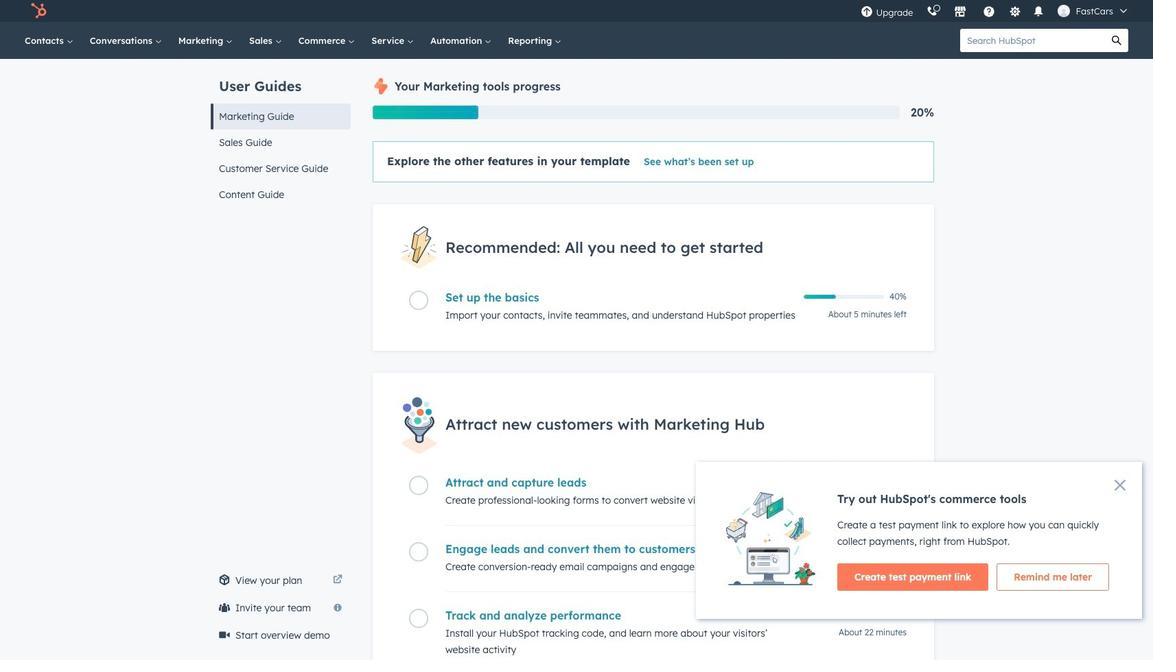 Task type: locate. For each thing, give the bounding box(es) containing it.
[object object] complete progress bar
[[804, 295, 836, 299]]

progress bar
[[373, 106, 478, 119]]

menu
[[854, 0, 1137, 22]]



Task type: describe. For each thing, give the bounding box(es) containing it.
close image
[[1115, 480, 1126, 491]]

link opens in a new window image
[[333, 576, 342, 586]]

christina overa image
[[1058, 5, 1070, 17]]

Search HubSpot search field
[[960, 29, 1105, 52]]

marketplaces image
[[954, 6, 967, 19]]

user guides element
[[211, 59, 351, 208]]

link opens in a new window image
[[333, 573, 342, 590]]



Task type: vqa. For each thing, say whether or not it's contained in the screenshot.
Close image
yes



